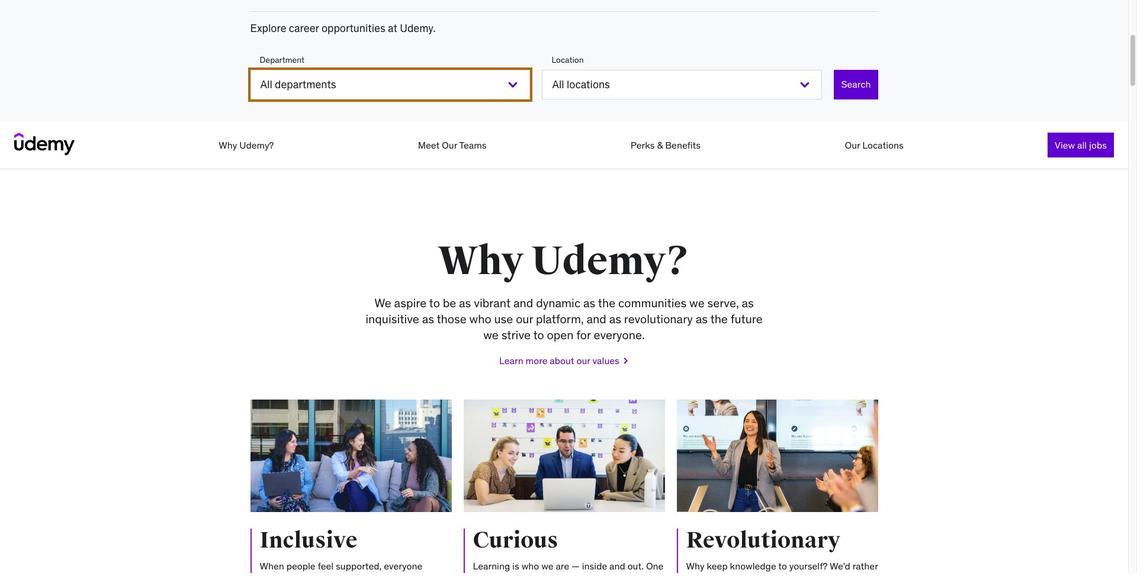 Task type: locate. For each thing, give the bounding box(es) containing it.
0 horizontal spatial our
[[516, 312, 533, 326]]

who inside curious learning is who we are — inside and out. one
[[522, 560, 539, 572]]

udemy?
[[239, 139, 274, 151], [531, 237, 690, 286]]

1 horizontal spatial who
[[522, 560, 539, 572]]

0 vertical spatial and
[[513, 296, 533, 310]]

view all jobs link
[[1048, 133, 1114, 158]]

jobs
[[1089, 139, 1107, 151]]

0 horizontal spatial udemy?
[[239, 139, 274, 151]]

0 horizontal spatial we
[[483, 328, 499, 342]]

who right the is
[[522, 560, 539, 572]]

learning
[[473, 560, 510, 572]]

as right be
[[459, 296, 471, 310]]

0 horizontal spatial the
[[598, 296, 615, 310]]

inquisitive
[[366, 312, 419, 326]]

our
[[442, 139, 457, 151], [845, 139, 860, 151]]

1 horizontal spatial our
[[577, 355, 590, 367]]

1 vertical spatial why
[[438, 237, 524, 286]]

why udemy?
[[219, 139, 274, 151], [438, 237, 690, 286]]

about
[[550, 355, 574, 367]]

2 vertical spatial why
[[686, 560, 705, 572]]

we down the use
[[483, 328, 499, 342]]

for
[[576, 328, 591, 342]]

perks & benefits link
[[631, 139, 701, 151]]

0 vertical spatial why udemy?
[[219, 139, 274, 151]]

dynamic
[[536, 296, 580, 310]]

career
[[289, 21, 319, 35]]

we left are in the bottom of the page
[[541, 560, 553, 572]]

we aspire to be as vibrant and dynamic as the communities we serve, as inquisitive as those who use our platform, and as revolutionary as the future we strive to open for everyone.
[[366, 296, 763, 342]]

opportunities
[[322, 21, 385, 35]]

udemy.
[[400, 21, 436, 35]]

meet our teams link
[[418, 139, 487, 151]]

0 horizontal spatial why udemy?
[[219, 139, 274, 151]]

as left 'those'
[[422, 312, 434, 326]]

None search field
[[250, 36, 878, 121]]

1 horizontal spatial to
[[533, 328, 544, 342]]

and right vibrant
[[513, 296, 533, 310]]

perks
[[631, 139, 655, 151]]

1 horizontal spatial our
[[845, 139, 860, 151]]

udemy image
[[14, 133, 75, 155]]

inside
[[582, 560, 607, 572]]

we left serve,
[[689, 296, 705, 310]]

feel
[[318, 560, 334, 572]]

2 horizontal spatial to
[[778, 560, 787, 572]]

revolutionary
[[686, 527, 840, 554]]

1 horizontal spatial we
[[541, 560, 553, 572]]

the down serve,
[[710, 312, 728, 326]]

0 vertical spatial who
[[469, 312, 491, 326]]

perks & benefits
[[631, 139, 701, 151]]

we'd
[[830, 560, 850, 572]]

curious
[[473, 527, 558, 554]]

the
[[598, 296, 615, 310], [710, 312, 728, 326]]

2 horizontal spatial and
[[609, 560, 625, 572]]

department
[[260, 54, 304, 65]]

and
[[513, 296, 533, 310], [587, 312, 606, 326], [609, 560, 625, 572]]

to
[[429, 296, 440, 310], [533, 328, 544, 342], [778, 560, 787, 572]]

0 horizontal spatial to
[[429, 296, 440, 310]]

locations
[[862, 139, 904, 151]]

1 horizontal spatial the
[[710, 312, 728, 326]]

our right about
[[577, 355, 590, 367]]

explore career opportunities at udemy.
[[250, 21, 436, 35]]

are
[[556, 560, 569, 572]]

as
[[459, 296, 471, 310], [583, 296, 595, 310], [742, 296, 754, 310], [422, 312, 434, 326], [609, 312, 621, 326], [696, 312, 708, 326]]

the up everyone.
[[598, 296, 615, 310]]

view all jobs
[[1055, 139, 1107, 151]]

learn more about our values link
[[250, 355, 878, 367]]

why inside revolutionary why keep knowledge to yourself? we'd rather
[[686, 560, 705, 572]]

0 vertical spatial udemy?
[[239, 139, 274, 151]]

to left the open
[[533, 328, 544, 342]]

0 horizontal spatial who
[[469, 312, 491, 326]]

knowledge
[[730, 560, 776, 572]]

1 horizontal spatial and
[[587, 312, 606, 326]]

1 vertical spatial and
[[587, 312, 606, 326]]

1 vertical spatial to
[[533, 328, 544, 342]]

1 vertical spatial udemy?
[[531, 237, 690, 286]]

1 vertical spatial who
[[522, 560, 539, 572]]

0 vertical spatial we
[[689, 296, 705, 310]]

we
[[689, 296, 705, 310], [483, 328, 499, 342], [541, 560, 553, 572]]

to left yourself?
[[778, 560, 787, 572]]

1 our from the left
[[442, 139, 457, 151]]

2 vertical spatial and
[[609, 560, 625, 572]]

our right meet
[[442, 139, 457, 151]]

why
[[219, 139, 237, 151], [438, 237, 524, 286], [686, 560, 705, 572]]

who down vibrant
[[469, 312, 491, 326]]

aspire
[[394, 296, 427, 310]]

meet
[[418, 139, 440, 151]]

those
[[437, 312, 467, 326]]

0 vertical spatial our
[[516, 312, 533, 326]]

who inside we aspire to be as vibrant and dynamic as the communities we serve, as inquisitive as those who use our platform, and as revolutionary as the future we strive to open for everyone.
[[469, 312, 491, 326]]

2 horizontal spatial why
[[686, 560, 705, 572]]

location
[[552, 54, 584, 65]]

as up everyone.
[[609, 312, 621, 326]]

revolutionary why keep knowledge to yourself? we'd rather
[[686, 527, 878, 573]]

out.
[[628, 560, 644, 572]]

1 horizontal spatial why
[[438, 237, 524, 286]]

2 vertical spatial to
[[778, 560, 787, 572]]

our left locations
[[845, 139, 860, 151]]

to left be
[[429, 296, 440, 310]]

who
[[469, 312, 491, 326], [522, 560, 539, 572]]

at
[[388, 21, 397, 35]]

our locations
[[845, 139, 904, 151]]

and left out.
[[609, 560, 625, 572]]

and up for
[[587, 312, 606, 326]]

our
[[516, 312, 533, 326], [577, 355, 590, 367]]

0 horizontal spatial why
[[219, 139, 237, 151]]

inclusive when people feel supported, everyone
[[260, 527, 444, 573]]

our up strive
[[516, 312, 533, 326]]

0 vertical spatial why
[[219, 139, 237, 151]]

1 vertical spatial the
[[710, 312, 728, 326]]

2 vertical spatial we
[[541, 560, 553, 572]]

curious learning is who we are — inside and out. one
[[473, 527, 664, 573]]

0 horizontal spatial our
[[442, 139, 457, 151]]

1 horizontal spatial why udemy?
[[438, 237, 690, 286]]

2 horizontal spatial we
[[689, 296, 705, 310]]

1 horizontal spatial udemy?
[[531, 237, 690, 286]]



Task type: describe. For each thing, give the bounding box(es) containing it.
why udemy? link
[[219, 139, 274, 151]]

as right dynamic
[[583, 296, 595, 310]]

is
[[512, 560, 519, 572]]

vibrant
[[474, 296, 511, 310]]

we
[[374, 296, 391, 310]]

benefits
[[665, 139, 701, 151]]

keep
[[707, 560, 728, 572]]

be
[[443, 296, 456, 310]]

rather
[[853, 560, 878, 572]]

0 horizontal spatial and
[[513, 296, 533, 310]]

use
[[494, 312, 513, 326]]

revolutionary
[[624, 312, 693, 326]]

0 vertical spatial the
[[598, 296, 615, 310]]

one
[[646, 560, 664, 572]]

people
[[286, 560, 315, 572]]

communities
[[618, 296, 687, 310]]

we inside curious learning is who we are — inside and out. one
[[541, 560, 553, 572]]

all
[[1077, 139, 1087, 151]]

&
[[657, 139, 663, 151]]

supported,
[[336, 560, 382, 572]]

to inside revolutionary why keep knowledge to yourself? we'd rather
[[778, 560, 787, 572]]

our inside we aspire to be as vibrant and dynamic as the communities we serve, as inquisitive as those who use our platform, and as revolutionary as the future we strive to open for everyone.
[[516, 312, 533, 326]]

when
[[260, 560, 284, 572]]

none search field containing search
[[250, 36, 878, 121]]

learn
[[499, 355, 523, 367]]

—
[[572, 560, 580, 572]]

learn more about our values
[[499, 355, 619, 367]]

strive
[[501, 328, 531, 342]]

more
[[526, 355, 548, 367]]

values
[[593, 355, 619, 367]]

inclusive
[[260, 527, 358, 554]]

and inside curious learning is who we are — inside and out. one
[[609, 560, 625, 572]]

open
[[547, 328, 574, 342]]

as down serve,
[[696, 312, 708, 326]]

serve,
[[707, 296, 739, 310]]

view
[[1055, 139, 1075, 151]]

1 vertical spatial our
[[577, 355, 590, 367]]

yourself?
[[789, 560, 828, 572]]

search button
[[834, 70, 878, 99]]

explore
[[250, 21, 286, 35]]

platform,
[[536, 312, 584, 326]]

as up future
[[742, 296, 754, 310]]

teams
[[459, 139, 487, 151]]

future
[[731, 312, 763, 326]]

0 vertical spatial to
[[429, 296, 440, 310]]

1 vertical spatial we
[[483, 328, 499, 342]]

search
[[841, 78, 871, 90]]

our locations link
[[845, 139, 904, 151]]

2 our from the left
[[845, 139, 860, 151]]

meet our teams
[[418, 139, 487, 151]]

1 vertical spatial why udemy?
[[438, 237, 690, 286]]

everyone
[[384, 560, 422, 572]]

everyone.
[[594, 328, 645, 342]]



Task type: vqa. For each thing, say whether or not it's contained in the screenshot.
left With
no



